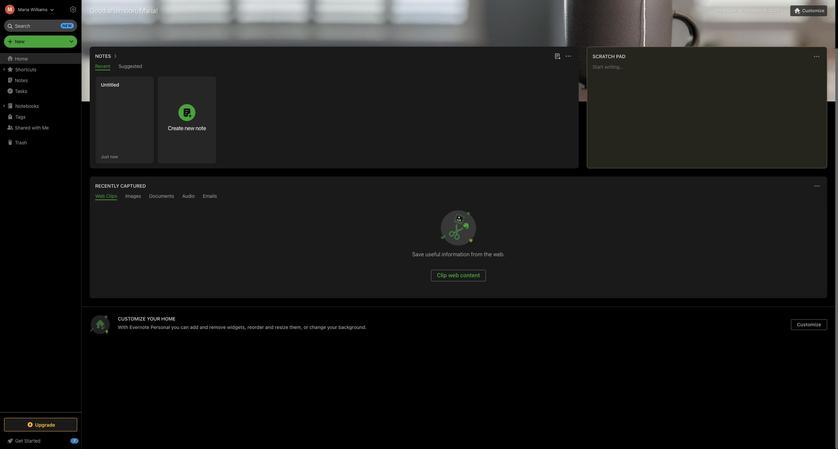 Task type: describe. For each thing, give the bounding box(es) containing it.
web clips
[[95, 193, 117, 199]]

good
[[90, 7, 106, 15]]

emails
[[203, 193, 217, 199]]

reorder
[[248, 325, 264, 331]]

notes link
[[0, 75, 81, 86]]

web clips tab
[[95, 193, 117, 200]]

trash
[[15, 140, 27, 145]]

notebooks
[[15, 103, 39, 109]]

new button
[[4, 36, 77, 48]]

more actions field for scratch pad
[[812, 52, 822, 61]]

more actions field for recently captured
[[812, 182, 822, 191]]

audio tab
[[182, 193, 195, 200]]

emails tab
[[203, 193, 217, 200]]

customize
[[118, 316, 146, 322]]

note
[[196, 125, 206, 131]]

images tab
[[125, 193, 141, 200]]

recently captured
[[95, 183, 146, 189]]

scratch pad button
[[591, 52, 626, 61]]

with
[[118, 325, 128, 331]]

recently captured button
[[94, 182, 146, 190]]

me
[[42, 125, 49, 131]]

change
[[310, 325, 326, 331]]

shared with me link
[[0, 122, 81, 133]]

web
[[448, 273, 459, 279]]

more actions image for scratch pad
[[813, 52, 821, 61]]

notes inside notes "link"
[[15, 77, 28, 83]]

0 vertical spatial customize
[[802, 8, 825, 13]]

information
[[442, 252, 470, 258]]

tree containing home
[[0, 53, 81, 413]]

can
[[181, 325, 189, 331]]

tasks
[[15, 88, 27, 94]]

captured
[[120, 183, 146, 189]]

notes inside notes button
[[95, 53, 111, 59]]

customize your home with evernote personal you can add and remove widgets, reorder and resize them, or change your background.
[[118, 316, 367, 331]]

widgets,
[[227, 325, 246, 331]]

get
[[15, 439, 23, 444]]

remove
[[209, 325, 226, 331]]

pad
[[616, 54, 626, 59]]

recent tab
[[95, 63, 110, 70]]

shortcuts button
[[0, 64, 81, 75]]

untitled
[[101, 82, 119, 88]]

maria
[[18, 7, 29, 12]]

create
[[168, 125, 183, 131]]

trash link
[[0, 137, 81, 148]]

clips
[[106, 193, 117, 199]]

evernote
[[129, 325, 149, 331]]

new
[[15, 39, 25, 44]]

your
[[327, 325, 337, 331]]

tab list for notes
[[91, 63, 577, 70]]

shared with me
[[15, 125, 49, 131]]

upgrade button
[[4, 419, 77, 432]]

0 vertical spatial customize button
[[791, 5, 827, 16]]

get started
[[15, 439, 41, 444]]

just now
[[101, 154, 118, 159]]

images
[[125, 193, 141, 199]]

home
[[161, 316, 175, 322]]

thursday,
[[716, 8, 738, 13]]

audio
[[182, 193, 195, 199]]

content
[[460, 273, 480, 279]]

more actions image for recently captured
[[813, 182, 821, 190]]

afternoon,
[[108, 7, 138, 15]]

home
[[15, 56, 28, 61]]

background.
[[339, 325, 367, 331]]

with
[[32, 125, 41, 131]]

tags button
[[0, 111, 81, 122]]



Task type: locate. For each thing, give the bounding box(es) containing it.
Account field
[[0, 3, 54, 16]]

tab list containing recent
[[91, 63, 577, 70]]

customize button
[[791, 5, 827, 16], [791, 320, 827, 331]]

1 tab list from the top
[[91, 63, 577, 70]]

customize
[[802, 8, 825, 13], [797, 322, 821, 328]]

1 horizontal spatial notes
[[95, 53, 111, 59]]

2 and from the left
[[265, 325, 274, 331]]

0 vertical spatial notes
[[95, 53, 111, 59]]

2 tab list from the top
[[91, 193, 826, 200]]

0 horizontal spatial notes
[[15, 77, 28, 83]]

the
[[484, 252, 492, 258]]

0 horizontal spatial new
[[63, 23, 72, 28]]

clip web content button
[[431, 270, 486, 282]]

shortcuts
[[15, 67, 37, 72]]

recent tab panel
[[90, 70, 579, 169]]

and right add
[[200, 325, 208, 331]]

save
[[412, 252, 424, 258]]

More actions field
[[564, 51, 573, 61], [812, 52, 822, 61], [812, 182, 822, 191]]

november
[[739, 8, 762, 13]]

williams
[[31, 7, 48, 12]]

1 horizontal spatial new
[[185, 125, 194, 131]]

Start writing… text field
[[593, 64, 827, 163]]

your
[[147, 316, 160, 322]]

suggested
[[119, 63, 142, 69]]

tags
[[15, 114, 26, 120]]

and
[[200, 325, 208, 331], [265, 325, 274, 331]]

new down settings icon
[[63, 23, 72, 28]]

scratch pad
[[593, 54, 626, 59]]

add
[[190, 325, 198, 331]]

web.
[[493, 252, 505, 258]]

notebooks link
[[0, 101, 81, 111]]

more actions image
[[565, 52, 573, 60], [813, 52, 821, 61], [813, 182, 821, 190]]

1 horizontal spatial and
[[265, 325, 274, 331]]

tab list
[[91, 63, 577, 70], [91, 193, 826, 200]]

now
[[110, 154, 118, 159]]

notes button
[[94, 52, 119, 60]]

maria williams
[[18, 7, 48, 12]]

tab list for recently captured
[[91, 193, 826, 200]]

click to collapse image
[[79, 437, 84, 445]]

1 vertical spatial notes
[[15, 77, 28, 83]]

upgrade
[[35, 423, 55, 428]]

notes up "tasks"
[[15, 77, 28, 83]]

recently
[[95, 183, 119, 189]]

you
[[171, 325, 179, 331]]

1 vertical spatial tab list
[[91, 193, 826, 200]]

2023
[[770, 8, 780, 13]]

started
[[24, 439, 41, 444]]

tasks button
[[0, 86, 81, 97]]

scratch
[[593, 54, 615, 59]]

1 and from the left
[[200, 325, 208, 331]]

good afternoon, maria!
[[90, 7, 158, 15]]

tree
[[0, 53, 81, 413]]

just
[[101, 154, 109, 159]]

settings image
[[69, 5, 77, 14]]

recent
[[95, 63, 110, 69]]

expand notebooks image
[[2, 103, 7, 109]]

16,
[[763, 8, 769, 13]]

new search field
[[9, 20, 74, 32]]

tab list containing web clips
[[91, 193, 826, 200]]

useful
[[425, 252, 440, 258]]

1 vertical spatial customize
[[797, 322, 821, 328]]

1 vertical spatial customize button
[[791, 320, 827, 331]]

suggested tab
[[119, 63, 142, 70]]

shared
[[15, 125, 30, 131]]

new
[[63, 23, 72, 28], [185, 125, 194, 131]]

new left note
[[185, 125, 194, 131]]

7
[[73, 439, 76, 444]]

notes up recent
[[95, 53, 111, 59]]

them,
[[290, 325, 302, 331]]

Help and Learning task checklist field
[[0, 436, 81, 447]]

create new note button
[[158, 77, 216, 164]]

web
[[95, 193, 105, 199]]

save useful information from the web.
[[412, 252, 505, 258]]

0 vertical spatial tab list
[[91, 63, 577, 70]]

clip web content
[[437, 273, 480, 279]]

documents tab
[[149, 193, 174, 200]]

web clips tab panel
[[90, 200, 827, 299]]

create new note
[[168, 125, 206, 131]]

resize
[[275, 325, 288, 331]]

from
[[471, 252, 483, 258]]

new inside button
[[185, 125, 194, 131]]

clip
[[437, 273, 447, 279]]

0 vertical spatial new
[[63, 23, 72, 28]]

new inside search field
[[63, 23, 72, 28]]

0 horizontal spatial and
[[200, 325, 208, 331]]

Search text field
[[9, 20, 72, 32]]

maria!
[[140, 7, 158, 15]]

thursday, november 16, 2023
[[716, 8, 780, 13]]

notes
[[95, 53, 111, 59], [15, 77, 28, 83]]

1 vertical spatial new
[[185, 125, 194, 131]]

or
[[304, 325, 308, 331]]

home link
[[0, 53, 81, 64]]

and left resize
[[265, 325, 274, 331]]

documents
[[149, 193, 174, 199]]

personal
[[151, 325, 170, 331]]



Task type: vqa. For each thing, say whether or not it's contained in the screenshot.
Account FIELD
yes



